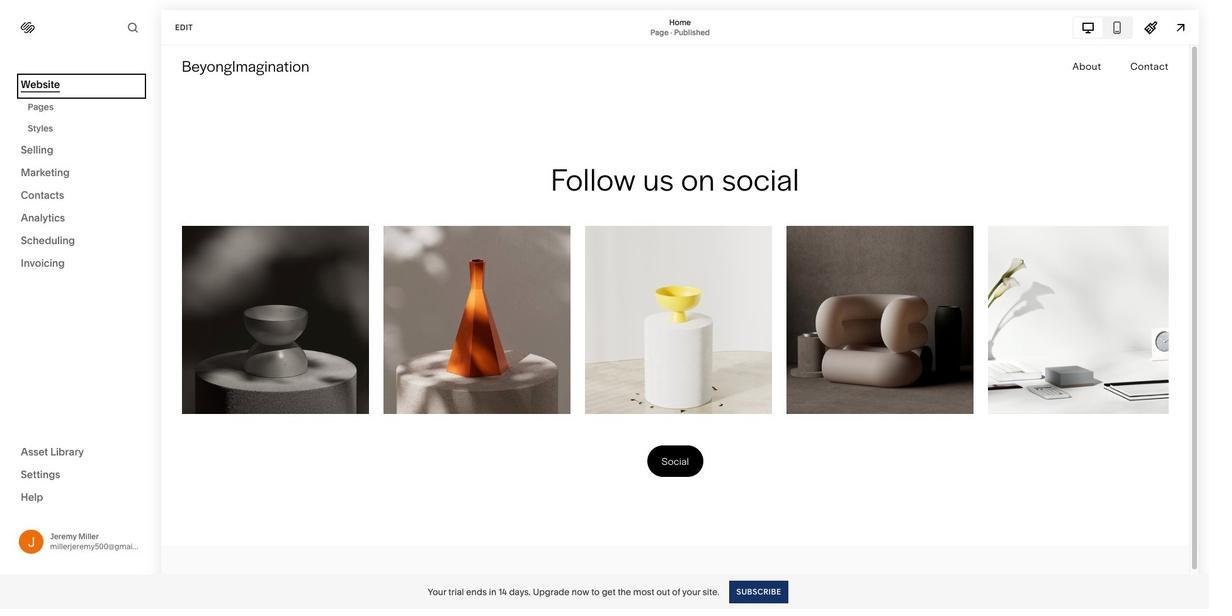 Task type: describe. For each thing, give the bounding box(es) containing it.
logo squarespace image
[[21, 21, 35, 35]]

style image
[[1144, 20, 1158, 34]]

desktop image
[[1081, 20, 1095, 34]]

site preview image
[[1174, 20, 1188, 34]]



Task type: locate. For each thing, give the bounding box(es) containing it.
search image
[[126, 21, 140, 35]]

mobile image
[[1110, 20, 1124, 34]]

tab list
[[1074, 17, 1132, 37]]



Task type: vqa. For each thing, say whether or not it's contained in the screenshot.
undo image
no



